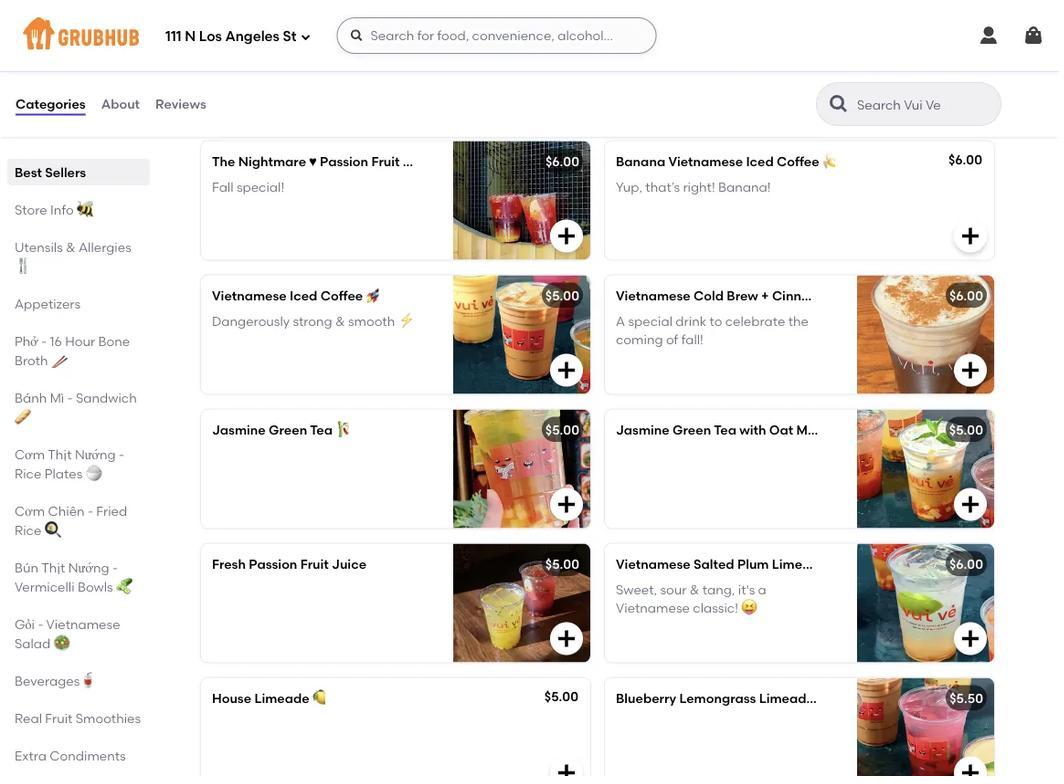 Task type: vqa. For each thing, say whether or not it's contained in the screenshot.
'STORE'
yes



Task type: describe. For each thing, give the bounding box(es) containing it.
sellers
[[45, 164, 86, 180]]

1 vertical spatial fruit
[[300, 557, 329, 572]]

16
[[50, 334, 62, 349]]

search icon image
[[828, 93, 850, 115]]

& inside sweet, sour & tang, it's a vietnamese classic! 😝
[[690, 582, 699, 598]]

yup, that's right! banana!
[[616, 179, 771, 195]]

- inside bún thịt nướng - vermicelli bowls 🥒
[[112, 560, 118, 576]]

nướng for bowls
[[68, 560, 109, 576]]

bowls
[[78, 579, 113, 595]]

$6.00 for sweet, sour & tang, it's a vietnamese classic! 😝
[[949, 557, 983, 572]]

smoothies
[[76, 711, 141, 727]]

chiên
[[48, 504, 85, 519]]

a
[[616, 314, 625, 329]]

nightmare
[[238, 154, 306, 169]]

- inside the cơm thịt nướng - rice plates 🍚
[[119, 447, 124, 462]]

the nightmare ♥ passion fruit hibiscus *:･ﾟ✧*
[[212, 154, 497, 169]]

extra
[[15, 748, 47, 764]]

juice
[[332, 557, 366, 572]]

cilantro,
[[281, 9, 332, 24]]

utensils & allergies 🍴
[[15, 239, 131, 274]]

shredded cabbage, lettuce, carrot, daikon, cucumber, cilantro, onions, peanuts & house dressing. button
[[201, 0, 590, 61]]

utensils
[[15, 239, 63, 255]]

st
[[283, 28, 297, 45]]

0 horizontal spatial iced
[[290, 288, 317, 303]]

hibiscus
[[403, 154, 456, 169]]

coming
[[616, 332, 663, 348]]

vietnamese salted plum limeade 🏖 image
[[857, 544, 994, 663]]

🥗
[[54, 636, 66, 652]]

$5.00 for jasmine green tea with oat milk 🎋✨
[[949, 422, 983, 438]]

real
[[15, 711, 42, 727]]

🥒
[[116, 579, 129, 595]]

extra condiments tab
[[15, 747, 143, 766]]

0 vertical spatial coffee
[[777, 154, 819, 169]]

♥
[[309, 154, 317, 169]]

bún
[[15, 560, 38, 576]]

vietnamese inside sweet, sour & tang, it's a vietnamese classic! 😝
[[616, 601, 690, 616]]

cucumber,
[[212, 9, 278, 24]]

rice for cơm thịt nướng - rice plates 🍚
[[15, 466, 41, 482]]

vietnamese cold brew + cinnamon salted cold foam 🍂˚ ༘ ೀ⋆｡˚☕️ image
[[857, 276, 994, 394]]

jasmine green tea 🎋 image
[[453, 410, 590, 529]]

best sellers tab
[[15, 163, 143, 182]]

tea for with
[[714, 422, 737, 438]]

- inside gỏi - vietnamese salad 🥗
[[38, 617, 43, 632]]

cơm chiên - fried rice 🍳
[[15, 504, 127, 538]]

appetizers
[[15, 296, 80, 312]]

bún thịt nướng - vermicelli bowls 🥒 tab
[[15, 558, 143, 597]]

gỏi - vietnamese salad 🥗
[[15, 617, 120, 652]]

to
[[710, 314, 722, 329]]

vietnamese up 'dangerously'
[[212, 288, 287, 303]]

special
[[628, 314, 673, 329]]

cabbage,
[[276, 0, 336, 6]]

phở - 16 hour bone broth 🥢
[[15, 334, 130, 368]]

reviews button
[[155, 71, 207, 137]]

of
[[666, 332, 678, 348]]

salad
[[15, 636, 51, 652]]

nướng for plates
[[75, 447, 116, 462]]

classic!
[[693, 601, 738, 616]]

jasmine green tea 🎋
[[212, 422, 348, 438]]

cơm thịt nướng - rice plates 🍚 tab
[[15, 445, 143, 483]]

mì
[[50, 390, 64, 406]]

banana!
[[718, 179, 771, 195]]

jasmine green tea with oat milk 🎋✨ image
[[857, 410, 994, 529]]

🍴
[[15, 259, 27, 274]]

angeles
[[225, 28, 280, 45]]

banana
[[616, 154, 665, 169]]

💙
[[817, 691, 830, 706]]

0 vertical spatial fruit
[[371, 154, 400, 169]]

- inside phở - 16 hour bone broth 🥢
[[41, 334, 47, 349]]

Search for food, convenience, alcohol... search field
[[337, 17, 657, 54]]

real fruit smoothies tab
[[15, 709, 143, 728]]

shredded
[[212, 0, 273, 6]]

sandwich
[[76, 390, 137, 406]]

main navigation navigation
[[0, 0, 1059, 71]]

vietnamese inside gỏi - vietnamese salad 🥗
[[46, 617, 120, 632]]

store info 🐝 tab
[[15, 200, 143, 219]]

dangerously
[[212, 314, 290, 329]]

fried
[[96, 504, 127, 519]]

🍚
[[86, 466, 98, 482]]

🏖
[[830, 557, 843, 572]]

onions,
[[335, 9, 379, 24]]

fall special!
[[212, 179, 284, 195]]

allergies
[[79, 239, 131, 255]]

limeade left 💙 at the right
[[759, 691, 814, 706]]

plum
[[737, 557, 769, 572]]

🎋✨
[[825, 422, 851, 438]]

peanuts
[[382, 9, 433, 24]]

111
[[165, 28, 182, 45]]

n
[[185, 28, 196, 45]]

🚀
[[366, 288, 379, 303]]

bánh
[[15, 390, 47, 406]]

- inside cơm chiên - fried rice 🍳
[[88, 504, 93, 519]]

yup,
[[616, 179, 642, 195]]

house
[[212, 691, 251, 706]]

carrot,
[[389, 0, 431, 6]]

cơm for cơm chiên - fried rice 🍳
[[15, 504, 45, 519]]

$5.00 for jasmine green tea 🎋
[[545, 422, 579, 438]]

tea for 🎋
[[310, 422, 333, 438]]

reviews
[[155, 96, 206, 112]]

celebrate
[[725, 314, 785, 329]]

0 horizontal spatial coffee
[[320, 288, 363, 303]]

phở - 16 hour bone broth 🥢 tab
[[15, 332, 143, 370]]

about button
[[100, 71, 141, 137]]

$5.00 for fresh passion fruit juice
[[545, 557, 579, 572]]



Task type: locate. For each thing, give the bounding box(es) containing it.
gỏi
[[15, 617, 35, 632]]

2 cơm from the top
[[15, 504, 45, 519]]

🐝
[[77, 202, 90, 217]]

1 horizontal spatial passion
[[320, 154, 368, 169]]

cơm inside the cơm thịt nướng - rice plates 🍚
[[15, 447, 45, 462]]

passion right fresh
[[249, 557, 297, 572]]

1 horizontal spatial jasmine
[[616, 422, 670, 438]]

0 vertical spatial cơm
[[15, 447, 45, 462]]

green left 🎋
[[269, 422, 307, 438]]

fruit left hibiscus
[[371, 154, 400, 169]]

cơm inside cơm chiên - fried rice 🍳
[[15, 504, 45, 519]]

bánh mì - sandwich 🥖 tab
[[15, 388, 143, 427]]

sweet, sour & tang, it's a vietnamese classic! 😝
[[616, 582, 767, 616]]

2 tea from the left
[[714, 422, 737, 438]]

cơm for cơm thịt nướng - rice plates 🍚
[[15, 447, 45, 462]]

0 vertical spatial passion
[[320, 154, 368, 169]]

& down daikon,
[[436, 9, 446, 24]]

beverages🥤 up nightmare
[[197, 98, 318, 122]]

bún thịt nướng - vermicelli bowls 🥒
[[15, 560, 129, 595]]

a
[[758, 582, 767, 598]]

bone
[[98, 334, 130, 349]]

1 vertical spatial nướng
[[68, 560, 109, 576]]

tang,
[[703, 582, 735, 598]]

cơm thịt nướng - rice plates 🍚
[[15, 447, 124, 482]]

2 jasmine from the left
[[616, 422, 670, 438]]

passion right ♥
[[320, 154, 368, 169]]

condiments
[[50, 748, 126, 764]]

- right gỏi
[[38, 617, 43, 632]]

coffee left 🍌
[[777, 154, 819, 169]]

2 vertical spatial fruit
[[45, 711, 73, 727]]

drink
[[676, 314, 707, 329]]

milk
[[797, 422, 822, 438]]

vietnamese iced coffee 🚀 image
[[453, 276, 590, 394]]

svg image
[[1023, 25, 1045, 47], [300, 32, 311, 42], [556, 360, 578, 382], [960, 360, 981, 382], [960, 494, 981, 516], [556, 628, 578, 650], [556, 763, 578, 777], [960, 763, 981, 777]]

vietnamese up the right!
[[668, 154, 743, 169]]

0 horizontal spatial passion
[[249, 557, 297, 572]]

tea left the with
[[714, 422, 737, 438]]

limeade
[[772, 557, 827, 572], [254, 691, 309, 706], [759, 691, 814, 706]]

sour
[[660, 582, 687, 598]]

$6.00 for fall special!
[[545, 154, 579, 169]]

- right the "mì"
[[67, 390, 73, 406]]

categories
[[16, 96, 86, 112]]

1 horizontal spatial green
[[673, 422, 711, 438]]

appetizers tab
[[15, 294, 143, 313]]

& right strong
[[335, 314, 345, 329]]

store
[[15, 202, 47, 217]]

fruit
[[371, 154, 400, 169], [300, 557, 329, 572], [45, 711, 73, 727]]

0 vertical spatial thịt
[[48, 447, 72, 462]]

thịt for bún
[[41, 560, 65, 576]]

thịt
[[48, 447, 72, 462], [41, 560, 65, 576]]

vietnamese up 🥗
[[46, 617, 120, 632]]

fruit left juice
[[300, 557, 329, 572]]

1 green from the left
[[269, 422, 307, 438]]

0 horizontal spatial beverages🥤
[[15, 674, 93, 689]]

bánh mì - sandwich 🥖
[[15, 390, 137, 425]]

thịt for cơm
[[48, 447, 72, 462]]

& inside shredded cabbage, lettuce, carrot, daikon, cucumber, cilantro, onions, peanuts & house dressing.
[[436, 9, 446, 24]]

cơm chiên - fried rice 🍳 tab
[[15, 502, 143, 540]]

sweet,
[[616, 582, 657, 598]]

rice inside the cơm thịt nướng - rice plates 🍚
[[15, 466, 41, 482]]

🎋
[[336, 422, 348, 438]]

-
[[41, 334, 47, 349], [67, 390, 73, 406], [119, 447, 124, 462], [88, 504, 93, 519], [112, 560, 118, 576], [38, 617, 43, 632]]

broth
[[15, 353, 48, 368]]

best sellers
[[15, 164, 86, 180]]

1 rice from the top
[[15, 466, 41, 482]]

1 vertical spatial cơm
[[15, 504, 45, 519]]

salted
[[694, 557, 734, 572]]

fresh passion fruit juice image
[[453, 544, 590, 663]]

🍋
[[313, 691, 325, 706]]

banana vietnamese iced coffee 🍌
[[616, 154, 835, 169]]

fruit inside tab
[[45, 711, 73, 727]]

beverages🥤 tab
[[15, 672, 143, 691]]

about
[[101, 96, 140, 112]]

- inside bánh mì - sandwich 🥖
[[67, 390, 73, 406]]

limeade left 🍋
[[254, 691, 309, 706]]

green left the with
[[673, 422, 711, 438]]

beverages🥤
[[197, 98, 318, 122], [15, 674, 93, 689]]

dressing.
[[212, 27, 267, 43]]

vietnamese
[[668, 154, 743, 169], [212, 288, 287, 303], [616, 557, 691, 572], [616, 601, 690, 616], [46, 617, 120, 632]]

fruit right real
[[45, 711, 73, 727]]

vietnamese down sweet,
[[616, 601, 690, 616]]

- left fried
[[88, 504, 93, 519]]

111 n los angeles st
[[165, 28, 297, 45]]

- left '16'
[[41, 334, 47, 349]]

info
[[50, 202, 74, 217]]

with
[[740, 422, 766, 438]]

2 rice from the top
[[15, 523, 41, 538]]

1 vertical spatial beverages🥤
[[15, 674, 93, 689]]

- up fried
[[119, 447, 124, 462]]

1 horizontal spatial fruit
[[300, 557, 329, 572]]

cơm up 🍳
[[15, 504, 45, 519]]

daikon,
[[434, 0, 479, 6]]

1 cơm from the top
[[15, 447, 45, 462]]

fall
[[212, 179, 234, 195]]

real fruit smoothies
[[15, 711, 141, 727]]

1 horizontal spatial beverages🥤
[[197, 98, 318, 122]]

0 vertical spatial nướng
[[75, 447, 116, 462]]

& right sour
[[690, 582, 699, 598]]

oat
[[769, 422, 793, 438]]

Search Vui Ve search field
[[855, 96, 995, 113]]

green for with
[[673, 422, 711, 438]]

store info 🐝
[[15, 202, 90, 217]]

special!
[[237, 179, 284, 195]]

thịt inside the cơm thịt nướng - rice plates 🍚
[[48, 447, 72, 462]]

1 tea from the left
[[310, 422, 333, 438]]

blueberry
[[616, 691, 676, 706]]

fresh passion fruit juice
[[212, 557, 366, 572]]

🥖
[[15, 409, 27, 425]]

shredded cabbage, lettuce, carrot, daikon, cucumber, cilantro, onions, peanuts & house dressing.
[[212, 0, 486, 43]]

iced up dangerously strong & smooth ⚡️
[[290, 288, 317, 303]]

it's
[[738, 582, 755, 598]]

lettuce,
[[339, 0, 386, 6]]

- up 🥒 on the bottom
[[112, 560, 118, 576]]

phở
[[15, 334, 38, 349]]

0 horizontal spatial jasmine
[[212, 422, 266, 438]]

nướng inside bún thịt nướng - vermicelli bowls 🥒
[[68, 560, 109, 576]]

house
[[449, 9, 486, 24]]

1 horizontal spatial tea
[[714, 422, 737, 438]]

0 vertical spatial beverages🥤
[[197, 98, 318, 122]]

rice inside cơm chiên - fried rice 🍳
[[15, 523, 41, 538]]

1 vertical spatial iced
[[290, 288, 317, 303]]

nướng up 🍚
[[75, 447, 116, 462]]

best
[[15, 164, 42, 180]]

los
[[199, 28, 222, 45]]

blueberry lemongrass limeade 💙 image
[[857, 679, 994, 777]]

1 horizontal spatial iced
[[746, 154, 774, 169]]

limeade left the 🏖
[[772, 557, 827, 572]]

1 vertical spatial rice
[[15, 523, 41, 538]]

$6.00 for a special drink to celebrate the coming of fall!
[[949, 288, 983, 303]]

thịt up vermicelli
[[41, 560, 65, 576]]

the nightmare ♥ passion fruit hibiscus *:･ﾟ✧* image
[[453, 141, 590, 260]]

a special drink to celebrate the coming of fall!
[[616, 314, 809, 348]]

the
[[212, 154, 235, 169]]

utensils & allergies 🍴 tab
[[15, 238, 143, 276]]

categories button
[[15, 71, 87, 137]]

thịt inside bún thịt nướng - vermicelli bowls 🥒
[[41, 560, 65, 576]]

vietnamese up sweet,
[[616, 557, 691, 572]]

green
[[269, 422, 307, 438], [673, 422, 711, 438]]

2 green from the left
[[673, 422, 711, 438]]

beverages🥤 inside tab
[[15, 674, 93, 689]]

& inside the utensils & allergies 🍴
[[66, 239, 76, 255]]

jasmine for jasmine green tea with oat milk 🎋✨
[[616, 422, 670, 438]]

extra condiments
[[15, 748, 126, 764]]

svg image
[[978, 25, 1000, 47], [556, 26, 578, 48], [350, 28, 364, 43], [556, 225, 578, 247], [960, 225, 981, 247], [556, 494, 578, 516], [960, 628, 981, 650]]

0 horizontal spatial fruit
[[45, 711, 73, 727]]

tea
[[310, 422, 333, 438], [714, 422, 737, 438]]

1 vertical spatial coffee
[[320, 288, 363, 303]]

green for 🎋
[[269, 422, 307, 438]]

passion
[[320, 154, 368, 169], [249, 557, 297, 572]]

0 vertical spatial rice
[[15, 466, 41, 482]]

0 horizontal spatial green
[[269, 422, 307, 438]]

blueberry lemongrass limeade 💙
[[616, 691, 830, 706]]

thịt up the plates
[[48, 447, 72, 462]]

nướng inside the cơm thịt nướng - rice plates 🍚
[[75, 447, 116, 462]]

rice left 🍳
[[15, 523, 41, 538]]

rice for cơm chiên - fried rice 🍳
[[15, 523, 41, 538]]

& right the utensils
[[66, 239, 76, 255]]

1 jasmine from the left
[[212, 422, 266, 438]]

jasmine for jasmine green tea 🎋
[[212, 422, 266, 438]]

0 vertical spatial iced
[[746, 154, 774, 169]]

0 horizontal spatial tea
[[310, 422, 333, 438]]

iced up banana!
[[746, 154, 774, 169]]

gỏi - vietnamese salad 🥗 tab
[[15, 615, 143, 653]]

1 horizontal spatial coffee
[[777, 154, 819, 169]]

&
[[436, 9, 446, 24], [66, 239, 76, 255], [335, 314, 345, 329], [690, 582, 699, 598]]

hour
[[65, 334, 95, 349]]

1 vertical spatial passion
[[249, 557, 297, 572]]

rice left the plates
[[15, 466, 41, 482]]

nướng up the bowls
[[68, 560, 109, 576]]

coffee left "🚀"
[[320, 288, 363, 303]]

rice
[[15, 466, 41, 482], [15, 523, 41, 538]]

strong
[[293, 314, 332, 329]]

beverages🥤 down 🥗
[[15, 674, 93, 689]]

cơm down the 🥖
[[15, 447, 45, 462]]

house limeade 🍋
[[212, 691, 325, 706]]

fresh
[[212, 557, 246, 572]]

1 vertical spatial thịt
[[41, 560, 65, 576]]

tea left 🎋
[[310, 422, 333, 438]]

dangerously strong & smooth ⚡️
[[212, 314, 411, 329]]

2 horizontal spatial fruit
[[371, 154, 400, 169]]



